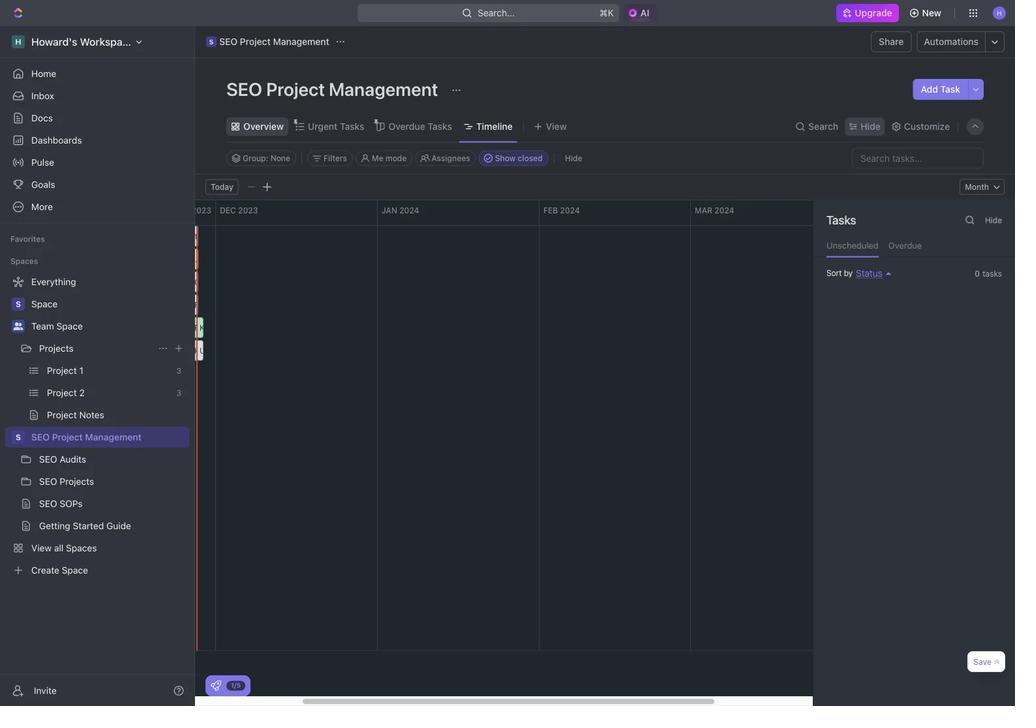 Task type: locate. For each thing, give the bounding box(es) containing it.
tasks up unscheduled
[[827, 213, 857, 227]]

search
[[809, 121, 839, 132]]

1 horizontal spatial tasks
[[428, 121, 452, 132]]

spaces down favorites
[[10, 257, 38, 266]]

seo audits
[[39, 454, 86, 465]]

2 2024 from the left
[[561, 205, 580, 214]]

more button
[[5, 197, 189, 217]]

getting started guide
[[39, 521, 131, 531]]

1 2023 from the left
[[192, 205, 212, 214]]

1 vertical spatial projects
[[60, 476, 94, 487]]

space right "team"
[[57, 321, 83, 332]]

assignees button
[[416, 150, 476, 166]]

0 horizontal spatial 2024
[[400, 205, 420, 214]]

space, , element
[[12, 298, 25, 311]]

h inside sidebar navigation
[[15, 37, 21, 46]]

timeline link
[[474, 118, 513, 136]]

new button
[[905, 3, 950, 24]]

0
[[976, 269, 981, 278]]

unscheduled
[[827, 241, 879, 250]]

0 vertical spatial hide
[[861, 121, 881, 132]]

2 vertical spatial management
[[85, 432, 142, 443]]

0 vertical spatial 3
[[177, 366, 182, 375]]

add
[[922, 84, 939, 95]]

1 horizontal spatial 2024
[[561, 205, 580, 214]]

nov 2023
[[172, 205, 212, 214]]

1/5
[[231, 682, 241, 689]]

urgent tasks
[[308, 121, 365, 132]]

0 vertical spatial hide button
[[560, 150, 588, 166]]

3 2024 from the left
[[715, 205, 735, 214]]

create space
[[31, 565, 88, 576]]

sops
[[60, 499, 83, 509]]

seo project management up urgent tasks
[[227, 78, 442, 100]]

jan 2024
[[382, 205, 420, 214]]

space inside team space link
[[57, 321, 83, 332]]

1 horizontal spatial h
[[998, 9, 1003, 17]]

view up show closed "button"
[[546, 121, 567, 132]]

mar 2024
[[695, 205, 735, 214]]

2 2023 from the left
[[238, 205, 258, 214]]

pulse
[[31, 157, 54, 168]]

seo sops
[[39, 499, 83, 509]]

1 horizontal spatial spaces
[[66, 543, 97, 554]]

h
[[998, 9, 1003, 17], [15, 37, 21, 46]]

1 vertical spatial 3
[[177, 388, 182, 398]]

view inside button
[[546, 121, 567, 132]]

0 horizontal spatial 2023
[[192, 205, 212, 214]]

hide down month button
[[986, 216, 1003, 225]]

projects down team space
[[39, 343, 74, 354]]

spaces inside tree
[[66, 543, 97, 554]]

workspace
[[80, 36, 134, 48]]

projects link
[[39, 338, 153, 359]]

urgent tasks link
[[305, 118, 365, 136]]

tree containing everything
[[5, 272, 189, 581]]

s for seo project management
[[16, 433, 21, 442]]

view for view all spaces
[[31, 543, 52, 554]]

2 vertical spatial hide
[[986, 216, 1003, 225]]

1 vertical spatial hide
[[565, 154, 583, 163]]

me
[[372, 154, 384, 163]]

hide button down month button
[[982, 213, 1007, 228]]

tasks
[[340, 121, 365, 132], [428, 121, 452, 132], [827, 213, 857, 227]]

tasks for urgent tasks
[[340, 121, 365, 132]]

0 horizontal spatial seo project management
[[31, 432, 142, 443]]

mar
[[695, 205, 713, 214]]

Search tasks... text field
[[853, 149, 984, 168]]

dec
[[220, 205, 236, 214]]

create space link
[[5, 560, 187, 581]]

1
[[79, 365, 83, 376]]

1 horizontal spatial view
[[546, 121, 567, 132]]

1 vertical spatial seo project management, , element
[[12, 431, 25, 444]]

1 vertical spatial management
[[329, 78, 438, 100]]

seo for seo sops link
[[39, 499, 57, 509]]

view inside tree
[[31, 543, 52, 554]]

3 for 1
[[177, 366, 182, 375]]

seo for seo audits link
[[39, 454, 57, 465]]

guide
[[106, 521, 131, 531]]

project 1 link
[[47, 360, 171, 381]]

projects down audits on the bottom left of page
[[60, 476, 94, 487]]

1 vertical spatial s
[[16, 300, 21, 309]]

dashboards
[[31, 135, 82, 146]]

1 horizontal spatial seo project management, , element
[[206, 37, 217, 47]]

1 vertical spatial overdue
[[889, 241, 923, 250]]

overdue up mode
[[389, 121, 426, 132]]

2 vertical spatial s
[[16, 433, 21, 442]]

tasks up assignees button
[[428, 121, 452, 132]]

s seo project management
[[209, 36, 330, 47]]

timeline
[[477, 121, 513, 132]]

1 vertical spatial space
[[57, 321, 83, 332]]

2 vertical spatial space
[[62, 565, 88, 576]]

0 vertical spatial h
[[998, 9, 1003, 17]]

inbox
[[31, 90, 54, 101]]

space up "team"
[[31, 299, 58, 309]]

management inside tree
[[85, 432, 142, 443]]

spaces down getting started guide
[[66, 543, 97, 554]]

seo for seo project management link
[[31, 432, 50, 443]]

1 horizontal spatial seo project management
[[227, 78, 442, 100]]

tasks inside "urgent tasks" link
[[340, 121, 365, 132]]

tasks inside overdue tasks 'link'
[[428, 121, 452, 132]]

1 vertical spatial h
[[15, 37, 21, 46]]

seo for seo projects link
[[39, 476, 57, 487]]

started
[[73, 521, 104, 531]]

0 horizontal spatial view
[[31, 543, 52, 554]]

seo project management, , element
[[206, 37, 217, 47], [12, 431, 25, 444]]

1 vertical spatial hide button
[[982, 213, 1007, 228]]

3
[[177, 366, 182, 375], [177, 388, 182, 398]]

space
[[31, 299, 58, 309], [57, 321, 83, 332], [62, 565, 88, 576]]

2023 right nov
[[192, 205, 212, 214]]

inbox link
[[5, 86, 189, 106]]

0 tasks
[[976, 269, 1003, 278]]

1 horizontal spatial hide button
[[982, 213, 1007, 228]]

space down view all spaces
[[62, 565, 88, 576]]

hide right search
[[861, 121, 881, 132]]

closed
[[518, 154, 543, 163]]

2 horizontal spatial 2024
[[715, 205, 735, 214]]

seo projects
[[39, 476, 94, 487]]

hide down view button on the top
[[565, 154, 583, 163]]

view button
[[529, 118, 572, 136]]

tasks right the 'urgent'
[[340, 121, 365, 132]]

1 vertical spatial seo project management
[[31, 432, 142, 443]]

ai
[[641, 8, 650, 18]]

sort
[[827, 269, 843, 278]]

onboarding checklist button element
[[211, 681, 221, 691]]

seo sops link
[[39, 494, 187, 515]]

0 vertical spatial s
[[209, 38, 214, 45]]

audits
[[60, 454, 86, 465]]

1 horizontal spatial 2023
[[238, 205, 258, 214]]

2024 for jan 2024
[[400, 205, 420, 214]]

0 vertical spatial management
[[273, 36, 330, 47]]

1 horizontal spatial hide
[[861, 121, 881, 132]]

filters button
[[308, 150, 353, 166]]

1 vertical spatial view
[[31, 543, 52, 554]]

hide
[[861, 121, 881, 132], [565, 154, 583, 163], [986, 216, 1003, 225]]

0 horizontal spatial h
[[15, 37, 21, 46]]

0 horizontal spatial tasks
[[340, 121, 365, 132]]

2024 right mar
[[715, 205, 735, 214]]

⌘k
[[600, 8, 614, 18]]

view left all
[[31, 543, 52, 554]]

mode
[[386, 154, 407, 163]]

2024
[[400, 205, 420, 214], [561, 205, 580, 214], [715, 205, 735, 214]]

overdue right unscheduled
[[889, 241, 923, 250]]

1 horizontal spatial overdue
[[889, 241, 923, 250]]

0 vertical spatial projects
[[39, 343, 74, 354]]

space inside create space link
[[62, 565, 88, 576]]

space for create
[[62, 565, 88, 576]]

share button
[[872, 31, 912, 52]]

management
[[273, 36, 330, 47], [329, 78, 438, 100], [85, 432, 142, 443]]

seo project management down notes
[[31, 432, 142, 443]]

0 horizontal spatial spaces
[[10, 257, 38, 266]]

feb
[[544, 205, 558, 214]]

tree
[[5, 272, 189, 581]]

howard's workspace, , element
[[12, 35, 25, 48]]

1 vertical spatial spaces
[[66, 543, 97, 554]]

1 3 from the top
[[177, 366, 182, 375]]

2024 right feb
[[561, 205, 580, 214]]

automations button
[[918, 32, 986, 52]]

favorites button
[[5, 231, 50, 247]]

goals
[[31, 179, 55, 190]]

me mode
[[372, 154, 407, 163]]

urgent
[[308, 121, 338, 132]]

s
[[209, 38, 214, 45], [16, 300, 21, 309], [16, 433, 21, 442]]

dec 2023
[[220, 205, 258, 214]]

overdue inside 'link'
[[389, 121, 426, 132]]

2023 right 'dec'
[[238, 205, 258, 214]]

0 vertical spatial view
[[546, 121, 567, 132]]

overdue for overdue
[[889, 241, 923, 250]]

hide button down view button on the top
[[560, 150, 588, 166]]

1 2024 from the left
[[400, 205, 420, 214]]

0 vertical spatial overdue
[[389, 121, 426, 132]]

status
[[857, 268, 883, 278]]

overview link
[[241, 118, 284, 136]]

2024 right 'jan'
[[400, 205, 420, 214]]

0 horizontal spatial overdue
[[389, 121, 426, 132]]

overdue tasks link
[[386, 118, 452, 136]]

tasks for overdue tasks
[[428, 121, 452, 132]]

month button
[[961, 179, 1005, 195]]

2 3 from the top
[[177, 388, 182, 398]]

getting started guide link
[[39, 516, 187, 537]]

home link
[[5, 63, 189, 84]]

0 horizontal spatial seo project management, , element
[[12, 431, 25, 444]]

0 vertical spatial space
[[31, 299, 58, 309]]

0 vertical spatial seo project management
[[227, 78, 442, 100]]



Task type: vqa. For each thing, say whether or not it's contained in the screenshot.
upgrade
yes



Task type: describe. For each thing, give the bounding box(es) containing it.
sidebar navigation
[[0, 26, 198, 706]]

task
[[941, 84, 961, 95]]

feb 2024
[[544, 205, 580, 214]]

view for view
[[546, 121, 567, 132]]

space inside space 'link'
[[31, 299, 58, 309]]

save
[[974, 657, 992, 667]]

add task button
[[914, 79, 969, 100]]

everything
[[31, 277, 76, 287]]

ai button
[[623, 4, 658, 22]]

month
[[966, 182, 990, 192]]

search...
[[478, 8, 515, 18]]

2023 for nov 2023
[[192, 205, 212, 214]]

notes
[[79, 410, 104, 420]]

0 horizontal spatial hide button
[[560, 150, 588, 166]]

0 vertical spatial seo project management, , element
[[206, 37, 217, 47]]

hide inside dropdown button
[[861, 121, 881, 132]]

project notes
[[47, 410, 104, 420]]

project notes link
[[47, 405, 187, 426]]

onboarding checklist button image
[[211, 681, 221, 691]]

nov
[[172, 205, 190, 214]]

month button
[[961, 179, 1005, 195]]

project 2 link
[[47, 383, 171, 404]]

everything link
[[5, 272, 187, 293]]

user group image
[[13, 323, 23, 330]]

project 2
[[47, 388, 85, 398]]

project 1
[[47, 365, 83, 376]]

today button
[[206, 179, 239, 195]]

team
[[31, 321, 54, 332]]

add task
[[922, 84, 961, 95]]

2023 for dec 2023
[[238, 205, 258, 214]]

s for space
[[16, 300, 21, 309]]

none
[[271, 154, 291, 163]]

view button
[[529, 111, 572, 142]]

docs link
[[5, 108, 189, 129]]

3 for 2
[[177, 388, 182, 398]]

h button
[[990, 3, 1011, 24]]

2 horizontal spatial hide
[[986, 216, 1003, 225]]

view all spaces link
[[5, 538, 187, 559]]

tree inside sidebar navigation
[[5, 272, 189, 581]]

overdue for overdue tasks
[[389, 121, 426, 132]]

create
[[31, 565, 59, 576]]

favorites
[[10, 234, 45, 244]]

seo project management inside seo project management link
[[31, 432, 142, 443]]

me mode button
[[356, 150, 413, 166]]

goals link
[[5, 174, 189, 195]]

2 horizontal spatial tasks
[[827, 213, 857, 227]]

by
[[845, 269, 853, 278]]

view all spaces
[[31, 543, 97, 554]]

automations
[[925, 36, 979, 47]]

show
[[495, 154, 516, 163]]

group:
[[243, 154, 269, 163]]

dashboards link
[[5, 130, 189, 151]]

2024 for mar 2024
[[715, 205, 735, 214]]

pulse link
[[5, 152, 189, 173]]

group: none
[[243, 154, 291, 163]]

0 horizontal spatial hide
[[565, 154, 583, 163]]

new
[[923, 8, 942, 18]]

tasks
[[983, 269, 1003, 278]]

2
[[79, 388, 85, 398]]

0 vertical spatial spaces
[[10, 257, 38, 266]]

docs
[[31, 113, 53, 123]]

s inside s seo project management
[[209, 38, 214, 45]]

getting
[[39, 521, 70, 531]]

all
[[54, 543, 64, 554]]

filters
[[324, 154, 347, 163]]

jan
[[382, 205, 398, 214]]

show closed
[[495, 154, 543, 163]]

team space link
[[31, 316, 187, 337]]

today
[[211, 182, 234, 192]]

h inside dropdown button
[[998, 9, 1003, 17]]

search button
[[792, 118, 843, 136]]

sort by
[[827, 269, 853, 278]]

more
[[31, 201, 53, 212]]

overdue tasks
[[389, 121, 452, 132]]

upgrade
[[856, 8, 893, 18]]

howard's
[[31, 36, 77, 48]]

status button
[[853, 268, 883, 278]]

invite
[[34, 686, 57, 696]]

hide button
[[846, 118, 885, 136]]

howard's workspace
[[31, 36, 134, 48]]

2024 for feb 2024
[[561, 205, 580, 214]]

space for team
[[57, 321, 83, 332]]

seo audits link
[[39, 449, 187, 470]]

home
[[31, 68, 56, 79]]

customize
[[905, 121, 951, 132]]



